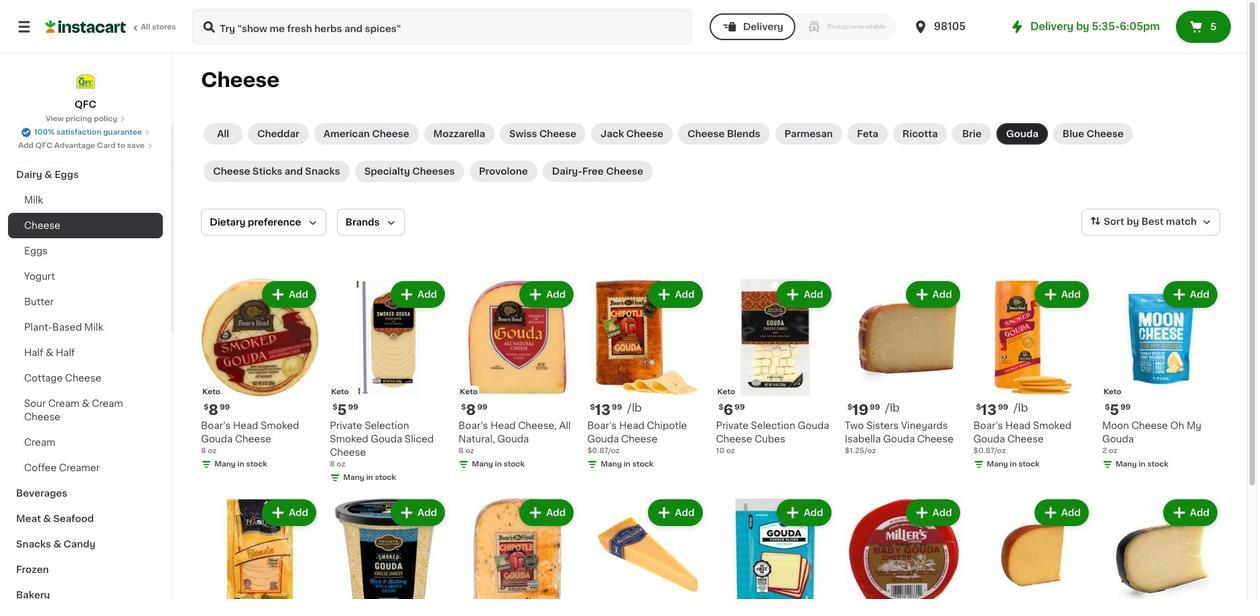 Task type: locate. For each thing, give the bounding box(es) containing it.
natural,
[[459, 435, 495, 444]]

99
[[220, 404, 230, 412], [348, 404, 358, 412], [477, 404, 487, 412], [612, 404, 622, 412], [735, 404, 745, 412], [870, 404, 880, 412], [998, 404, 1008, 412], [1121, 404, 1131, 412]]

8
[[209, 403, 218, 418], [466, 403, 476, 418], [201, 448, 206, 455], [459, 448, 464, 455], [330, 461, 335, 469]]

cheese blends
[[688, 129, 760, 139]]

1 horizontal spatial half
[[56, 348, 75, 358]]

snacks up frozen
[[16, 540, 51, 550]]

eggs up yogurt
[[24, 247, 48, 256]]

selection inside private selection smoked gouda sliced cheese 8 oz
[[365, 422, 409, 431]]

1 $13.99 per pound element from the left
[[587, 402, 705, 420]]

2 horizontal spatial 5
[[1210, 22, 1217, 31]]

provolone link
[[470, 161, 537, 182]]

0 horizontal spatial 5
[[337, 403, 347, 418]]

keto for moon cheese oh my gouda
[[1104, 389, 1121, 396]]

1 horizontal spatial 13
[[981, 403, 997, 418]]

$ up boar's head smoked gouda cheese 8 oz
[[204, 404, 209, 412]]

many down boar's head smoked gouda cheese $0.87/oz
[[987, 461, 1008, 469]]

99 up boar's head smoked gouda cheese 8 oz
[[220, 404, 230, 412]]

1 horizontal spatial delivery
[[1031, 21, 1074, 31]]

all left cheddar link in the left of the page
[[217, 129, 229, 139]]

2 $ 13 99 from the left
[[976, 403, 1008, 418]]

boar's head chipotle gouda cheese $0.87/oz
[[587, 422, 687, 455]]

cheese inside boar's head smoked gouda cheese 8 oz
[[235, 435, 271, 444]]

in down boar's head cheese, all natural, gouda 8 oz
[[495, 461, 502, 469]]

many down natural,
[[472, 461, 493, 469]]

many down boar's head smoked gouda cheese 8 oz
[[214, 461, 236, 469]]

6:05pm
[[1120, 21, 1160, 31]]

1 $ 13 99 from the left
[[590, 403, 622, 418]]

smoked inside private selection smoked gouda sliced cheese 8 oz
[[330, 435, 368, 444]]

$ up '10'
[[719, 404, 724, 412]]

stock for boar's head smoked gouda cheese 8 oz
[[246, 461, 267, 469]]

specialty cheeses link
[[355, 161, 464, 182]]

2 $ 8 99 from the left
[[461, 403, 487, 418]]

snacks right and
[[305, 167, 340, 176]]

1 horizontal spatial milk
[[84, 323, 103, 332]]

99 up natural,
[[477, 404, 487, 412]]

selection up sliced
[[365, 422, 409, 431]]

2 boar's from the left
[[459, 422, 488, 431]]

plant-
[[24, 323, 52, 332]]

$ 5 99 up private selection smoked gouda sliced cheese 8 oz
[[332, 403, 358, 418]]

stock down boar's head smoked gouda cheese 8 oz
[[246, 461, 267, 469]]

13 up boar's head chipotle gouda cheese $0.87/oz
[[595, 403, 611, 418]]

all right cheese,
[[559, 422, 571, 431]]

delivery
[[1031, 21, 1074, 31], [743, 22, 783, 31]]

head inside boar's head smoked gouda cheese 8 oz
[[233, 422, 258, 431]]

4 99 from the left
[[612, 404, 622, 412]]

2 13 from the left
[[981, 403, 997, 418]]

1 $0.87/oz from the left
[[587, 448, 620, 455]]

half down the plant-
[[24, 348, 43, 358]]

1 horizontal spatial smoked
[[330, 435, 368, 444]]

eggs inside "link"
[[24, 247, 48, 256]]

0 horizontal spatial $ 5 99
[[332, 403, 358, 418]]

$0.87/oz
[[587, 448, 620, 455], [974, 448, 1006, 455]]

0 horizontal spatial delivery
[[743, 22, 783, 31]]

0 horizontal spatial $ 8 99
[[204, 403, 230, 418]]

in down boar's head chipotle gouda cheese $0.87/oz
[[624, 461, 631, 469]]

dietary
[[210, 218, 246, 227]]

oz inside the moon cheese oh my gouda 2 oz
[[1109, 448, 1118, 455]]

add
[[18, 142, 34, 149], [289, 290, 308, 300], [417, 290, 437, 300], [546, 290, 566, 300], [675, 290, 695, 300], [804, 290, 823, 300], [932, 290, 952, 300], [1061, 290, 1081, 300], [1190, 290, 1210, 300], [289, 509, 308, 518], [417, 509, 437, 518], [546, 509, 566, 518], [675, 509, 695, 518], [804, 509, 823, 518], [932, 509, 952, 518], [1061, 509, 1081, 518], [1190, 509, 1210, 518]]

0 horizontal spatial eggs
[[24, 247, 48, 256]]

product group
[[201, 279, 319, 473], [330, 279, 448, 487], [459, 279, 577, 473], [587, 279, 705, 473], [716, 279, 834, 457], [845, 279, 963, 457], [974, 279, 1092, 473], [1102, 279, 1220, 473], [201, 497, 319, 600], [330, 497, 448, 600], [459, 497, 577, 600], [587, 497, 705, 600], [716, 497, 834, 600], [845, 497, 963, 600], [974, 497, 1092, 600], [1102, 497, 1220, 600]]

0 horizontal spatial qfc
[[35, 142, 52, 149]]

brie
[[962, 129, 982, 139]]

by left 5:35-
[[1076, 21, 1089, 31]]

cottage
[[24, 374, 63, 383]]

$ up private selection smoked gouda sliced cheese 8 oz
[[332, 404, 337, 412]]

$ up moon on the right bottom
[[1105, 404, 1110, 412]]

stock down private selection smoked gouda sliced cheese 8 oz
[[375, 475, 396, 482]]

& for half
[[46, 348, 53, 358]]

0 horizontal spatial private
[[330, 422, 362, 431]]

many in stock down the moon cheese oh my gouda 2 oz
[[1116, 461, 1169, 469]]

stock down the moon cheese oh my gouda 2 oz
[[1147, 461, 1169, 469]]

all left stores at the top
[[141, 23, 150, 31]]

2 vertical spatial all
[[559, 422, 571, 431]]

milk inside milk link
[[24, 196, 43, 205]]

1 horizontal spatial /lb
[[885, 403, 900, 414]]

best match
[[1141, 217, 1197, 227]]

$ up natural,
[[461, 404, 466, 412]]

snacks & candy link
[[8, 532, 163, 558]]

by inside field
[[1127, 217, 1139, 227]]

boar's inside boar's head cheese, all natural, gouda 8 oz
[[459, 422, 488, 431]]

& up cottage
[[46, 348, 53, 358]]

oz inside private selection gouda cheese cubes 10 oz
[[726, 448, 735, 455]]

99 up boar's head smoked gouda cheese $0.87/oz
[[998, 404, 1008, 412]]

6 $ from the left
[[847, 404, 852, 412]]

13 up boar's head smoked gouda cheese $0.87/oz
[[981, 403, 997, 418]]

1 horizontal spatial snacks
[[305, 167, 340, 176]]

0 horizontal spatial all
[[141, 23, 150, 31]]

10
[[716, 448, 724, 455]]

cheese inside private selection gouda cheese cubes 10 oz
[[716, 435, 752, 444]]

many for moon cheese oh my gouda 2 oz
[[1116, 461, 1137, 469]]

view
[[45, 115, 64, 123]]

1 horizontal spatial all
[[217, 129, 229, 139]]

many down boar's head chipotle gouda cheese $0.87/oz
[[601, 461, 622, 469]]

$ up boar's head smoked gouda cheese $0.87/oz
[[976, 404, 981, 412]]

instacart logo image
[[46, 19, 126, 35]]

7 $ from the left
[[976, 404, 981, 412]]

sort
[[1104, 217, 1124, 227]]

yogurt
[[24, 272, 55, 281]]

1 horizontal spatial $ 5 99
[[1105, 403, 1131, 418]]

by right sort
[[1127, 217, 1139, 227]]

keto for boar's head smoked gouda cheese
[[202, 389, 220, 396]]

$0.87/oz inside boar's head smoked gouda cheese $0.87/oz
[[974, 448, 1006, 455]]

1 horizontal spatial selection
[[751, 422, 795, 431]]

0 vertical spatial milk
[[24, 196, 43, 205]]

product group containing 19
[[845, 279, 963, 457]]

1 $ 5 99 from the left
[[332, 403, 358, 418]]

in down boar's head smoked gouda cheese 8 oz
[[237, 461, 244, 469]]

5 $ from the left
[[719, 404, 724, 412]]

$ 5 99 up moon on the right bottom
[[1105, 403, 1131, 418]]

5 for moon cheese oh my gouda
[[1110, 403, 1119, 418]]

1 vertical spatial milk
[[84, 323, 103, 332]]

delivery inside 'button'
[[743, 22, 783, 31]]

13 for boar's head smoked gouda cheese
[[981, 403, 997, 418]]

0 horizontal spatial by
[[1076, 21, 1089, 31]]

head inside boar's head cheese, all natural, gouda 8 oz
[[490, 422, 516, 431]]

2 horizontal spatial /lb
[[1014, 403, 1028, 414]]

0 horizontal spatial /lb
[[627, 403, 642, 414]]

milk down dairy
[[24, 196, 43, 205]]

8 $ from the left
[[1105, 404, 1110, 412]]

many for boar's head smoked gouda cheese $0.87/oz
[[987, 461, 1008, 469]]

1 horizontal spatial eggs
[[55, 170, 79, 180]]

0 horizontal spatial half
[[24, 348, 43, 358]]

/lb up boar's head smoked gouda cheese $0.87/oz
[[1014, 403, 1028, 414]]

recipes link
[[8, 86, 163, 111]]

2 horizontal spatial all
[[559, 422, 571, 431]]

chipotle
[[647, 422, 687, 431]]

cottage cheese
[[24, 374, 101, 383]]

/lb up sisters
[[885, 403, 900, 414]]

& for seafood
[[43, 515, 51, 524]]

0 horizontal spatial $0.87/oz
[[587, 448, 620, 455]]

1 keto from the left
[[202, 389, 220, 396]]

cheese inside private selection smoked gouda sliced cheese 8 oz
[[330, 448, 366, 458]]

add button
[[263, 283, 315, 307], [392, 283, 444, 307], [521, 283, 573, 307], [650, 283, 701, 307], [778, 283, 830, 307], [907, 283, 959, 307], [1036, 283, 1088, 307], [1165, 283, 1216, 307], [263, 501, 315, 525], [392, 501, 444, 525], [521, 501, 573, 525], [650, 501, 701, 525], [778, 501, 830, 525], [907, 501, 959, 525], [1036, 501, 1088, 525], [1165, 501, 1216, 525]]

1 vertical spatial all
[[217, 129, 229, 139]]

13
[[595, 403, 611, 418], [981, 403, 997, 418]]

13 for boar's head chipotle gouda cheese
[[595, 403, 611, 418]]

in for boar's head smoked gouda cheese 8 oz
[[237, 461, 244, 469]]

$ 13 99
[[590, 403, 622, 418], [976, 403, 1008, 418]]

/lb for boar's head smoked gouda cheese
[[1014, 403, 1028, 414]]

3 99 from the left
[[477, 404, 487, 412]]

$ 8 99 up boar's head smoked gouda cheese 8 oz
[[204, 403, 230, 418]]

$ 13 99 up boar's head smoked gouda cheese $0.87/oz
[[976, 403, 1008, 418]]

free
[[582, 167, 604, 176]]

1 horizontal spatial $ 13 99
[[976, 403, 1008, 418]]

2 $0.87/oz from the left
[[974, 448, 1006, 455]]

coffee creamer link
[[8, 456, 163, 481]]

Best match Sort by field
[[1082, 209, 1220, 236]]

selection inside private selection gouda cheese cubes 10 oz
[[751, 422, 795, 431]]

$ up two
[[847, 404, 852, 412]]

1 vertical spatial by
[[1127, 217, 1139, 227]]

$ 13 99 up boar's head chipotle gouda cheese $0.87/oz
[[590, 403, 622, 418]]

3 keto from the left
[[460, 389, 478, 396]]

99 up moon on the right bottom
[[1121, 404, 1131, 412]]

1 horizontal spatial $ 8 99
[[461, 403, 487, 418]]

$13.99 per pound element up chipotle on the bottom of page
[[587, 402, 705, 420]]

cheddar
[[257, 129, 299, 139]]

beverages
[[16, 489, 67, 499]]

1 selection from the left
[[365, 422, 409, 431]]

boar's inside boar's head smoked gouda cheese $0.87/oz
[[974, 422, 1003, 431]]

feta
[[857, 129, 878, 139]]

ricotta link
[[893, 123, 947, 145]]

cheese inside "two sisters vineyards isabella gouda cheese $1.25/oz"
[[917, 435, 954, 444]]

oz inside boar's head smoked gouda cheese 8 oz
[[208, 448, 217, 455]]

all stores link
[[46, 8, 177, 46]]

2 keto from the left
[[331, 389, 349, 396]]

add qfc advantage card to save link
[[18, 141, 153, 151]]

2 $ 5 99 from the left
[[1105, 403, 1131, 418]]

keto for private selection gouda cheese cubes
[[717, 389, 735, 396]]

dairy-free cheese link
[[543, 161, 653, 182]]

$
[[204, 404, 209, 412], [332, 404, 337, 412], [461, 404, 466, 412], [590, 404, 595, 412], [719, 404, 724, 412], [847, 404, 852, 412], [976, 404, 981, 412], [1105, 404, 1110, 412]]

5 keto from the left
[[1104, 389, 1121, 396]]

4 keto from the left
[[717, 389, 735, 396]]

keto for private selection smoked gouda sliced cheese
[[331, 389, 349, 396]]

5:35-
[[1092, 21, 1120, 31]]

$ 19 99
[[847, 403, 880, 418]]

/lb inside $19.99 per pound element
[[885, 403, 900, 414]]

based
[[52, 323, 82, 332]]

qfc logo image
[[73, 70, 98, 95]]

stock down boar's head smoked gouda cheese $0.87/oz
[[1019, 461, 1040, 469]]

$ 8 99 up natural,
[[461, 403, 487, 418]]

head for boar's head cheese, all natural, gouda 8 oz
[[490, 422, 516, 431]]

1 horizontal spatial by
[[1127, 217, 1139, 227]]

milk
[[24, 196, 43, 205], [84, 323, 103, 332]]

1 vertical spatial snacks
[[16, 540, 51, 550]]

$ 5 99 for private
[[332, 403, 358, 418]]

milk inside plant-based milk link
[[84, 323, 103, 332]]

cream up coffee
[[24, 438, 55, 448]]

private inside private selection gouda cheese cubes 10 oz
[[716, 422, 749, 431]]

$ up boar's head chipotle gouda cheese $0.87/oz
[[590, 404, 595, 412]]

2 half from the left
[[56, 348, 75, 358]]

1 horizontal spatial private
[[716, 422, 749, 431]]

brands
[[345, 218, 380, 227]]

head inside boar's head smoked gouda cheese $0.87/oz
[[1005, 422, 1031, 431]]

many in stock down private selection smoked gouda sliced cheese 8 oz
[[343, 475, 396, 482]]

product group containing 6
[[716, 279, 834, 457]]

american cheese
[[324, 129, 409, 139]]

5 inside 'button'
[[1210, 22, 1217, 31]]

meat & seafood
[[16, 515, 94, 524]]

6 99 from the left
[[870, 404, 880, 412]]

3 boar's from the left
[[587, 422, 617, 431]]

$ 13 99 for boar's head smoked gouda cheese
[[976, 403, 1008, 418]]

& right the meat
[[43, 515, 51, 524]]

5 99 from the left
[[735, 404, 745, 412]]

0 vertical spatial all
[[141, 23, 150, 31]]

sisters
[[866, 422, 899, 431]]

cheese blends link
[[678, 123, 770, 145]]

smoked inside boar's head smoked gouda cheese 8 oz
[[261, 422, 299, 431]]

cream down cottage cheese
[[48, 399, 79, 409]]

gouda inside boar's head smoked gouda cheese 8 oz
[[201, 435, 233, 444]]

99 right 19
[[870, 404, 880, 412]]

in for moon cheese oh my gouda 2 oz
[[1139, 461, 1146, 469]]

provolone
[[479, 167, 528, 176]]

blue cheese
[[1063, 129, 1124, 139]]

0 horizontal spatial milk
[[24, 196, 43, 205]]

0 horizontal spatial 13
[[595, 403, 611, 418]]

gouda inside boar's head chipotle gouda cheese $0.87/oz
[[587, 435, 619, 444]]

0 vertical spatial snacks
[[305, 167, 340, 176]]

specialty
[[364, 167, 410, 176]]

1 /lb from the left
[[627, 403, 642, 414]]

100% satisfaction guarantee
[[34, 129, 142, 136]]

many in stock down boar's head cheese, all natural, gouda 8 oz
[[472, 461, 525, 469]]

/lb up boar's head chipotle gouda cheese $0.87/oz
[[627, 403, 642, 414]]

$0.87/oz inside boar's head chipotle gouda cheese $0.87/oz
[[587, 448, 620, 455]]

gouda inside boar's head smoked gouda cheese $0.87/oz
[[974, 435, 1005, 444]]

99 up boar's head chipotle gouda cheese $0.87/oz
[[612, 404, 622, 412]]

private selection gouda cheese cubes 10 oz
[[716, 422, 829, 455]]

qfc up view pricing policy link
[[75, 100, 96, 109]]

2 head from the left
[[490, 422, 516, 431]]

cream down cottage cheese "link"
[[92, 399, 123, 409]]

0 horizontal spatial $ 13 99
[[590, 403, 622, 418]]

2 horizontal spatial smoked
[[1033, 422, 1072, 431]]

private inside private selection smoked gouda sliced cheese 8 oz
[[330, 422, 362, 431]]

many in stock for private selection smoked gouda sliced cheese 8 oz
[[343, 475, 396, 482]]

delivery for delivery
[[743, 22, 783, 31]]

qfc link
[[73, 70, 98, 111]]

$13.99 per pound element
[[587, 402, 705, 420], [974, 402, 1092, 420]]

snacks
[[305, 167, 340, 176], [16, 540, 51, 550]]

1 half from the left
[[24, 348, 43, 358]]

in for boar's head smoked gouda cheese $0.87/oz
[[1010, 461, 1017, 469]]

in for boar's head cheese, all natural, gouda 8 oz
[[495, 461, 502, 469]]

blue cheese link
[[1053, 123, 1133, 145]]

oz for moon
[[1109, 448, 1118, 455]]

qfc down 100%
[[35, 142, 52, 149]]

in down the moon cheese oh my gouda 2 oz
[[1139, 461, 1146, 469]]

0 horizontal spatial $13.99 per pound element
[[587, 402, 705, 420]]

parmesan
[[785, 129, 833, 139]]

many in stock down boar's head chipotle gouda cheese $0.87/oz
[[601, 461, 654, 469]]

delivery by 5:35-6:05pm
[[1031, 21, 1160, 31]]

head inside boar's head chipotle gouda cheese $0.87/oz
[[619, 422, 644, 431]]

1 boar's from the left
[[201, 422, 231, 431]]

& right dairy
[[44, 170, 52, 180]]

1 $ 8 99 from the left
[[204, 403, 230, 418]]

1 head from the left
[[233, 422, 258, 431]]

8 inside private selection smoked gouda sliced cheese 8 oz
[[330, 461, 335, 469]]

2 $ from the left
[[332, 404, 337, 412]]

0 horizontal spatial smoked
[[261, 422, 299, 431]]

& down cottage cheese "link"
[[82, 399, 89, 409]]

0 vertical spatial by
[[1076, 21, 1089, 31]]

lists
[[38, 46, 61, 56]]

boar's head smoked gouda cheese 8 oz
[[201, 422, 299, 455]]

many in stock down boar's head smoked gouda cheese $0.87/oz
[[987, 461, 1040, 469]]

private for gouda
[[330, 422, 362, 431]]

stock down boar's head chipotle gouda cheese $0.87/oz
[[632, 461, 654, 469]]

head for boar's head chipotle gouda cheese $0.87/oz
[[619, 422, 644, 431]]

in down private selection smoked gouda sliced cheese 8 oz
[[366, 475, 373, 482]]

head for boar's head smoked gouda cheese $0.87/oz
[[1005, 422, 1031, 431]]

5
[[1210, 22, 1217, 31], [337, 403, 347, 418], [1110, 403, 1119, 418]]

card
[[97, 142, 116, 149]]

oz inside private selection smoked gouda sliced cheese 8 oz
[[337, 461, 345, 469]]

4 boar's from the left
[[974, 422, 1003, 431]]

boar's
[[201, 422, 231, 431], [459, 422, 488, 431], [587, 422, 617, 431], [974, 422, 1003, 431]]

boar's for boar's head smoked gouda cheese $0.87/oz
[[974, 422, 1003, 431]]

many in stock for boar's head cheese, all natural, gouda 8 oz
[[472, 461, 525, 469]]

2 selection from the left
[[751, 422, 795, 431]]

service type group
[[710, 13, 897, 40]]

1 private from the left
[[330, 422, 362, 431]]

$1.25/oz
[[845, 448, 876, 455]]

$ 8 99 for boar's head cheese, all natural, gouda
[[461, 403, 487, 418]]

mozzarella
[[433, 129, 485, 139]]

boar's head cheese, all natural, gouda 8 oz
[[459, 422, 571, 455]]

smoked
[[261, 422, 299, 431], [1033, 422, 1072, 431], [330, 435, 368, 444]]

$13.99 per pound element up boar's head smoked gouda cheese $0.87/oz
[[974, 402, 1092, 420]]

3 head from the left
[[619, 422, 644, 431]]

$0.87/oz for boar's head chipotle gouda cheese
[[587, 448, 620, 455]]

1 13 from the left
[[595, 403, 611, 418]]

many for boar's head smoked gouda cheese 8 oz
[[214, 461, 236, 469]]

1 horizontal spatial $13.99 per pound element
[[974, 402, 1092, 420]]

advantage
[[54, 142, 95, 149]]

& left candy
[[53, 540, 61, 550]]

gouda
[[1006, 129, 1039, 139], [798, 422, 829, 431], [201, 435, 233, 444], [371, 435, 402, 444], [497, 435, 529, 444], [587, 435, 619, 444], [883, 435, 915, 444], [974, 435, 1005, 444], [1102, 435, 1134, 444]]

selection up cubes
[[751, 422, 795, 431]]

$ 5 99
[[332, 403, 358, 418], [1105, 403, 1131, 418]]

delivery button
[[710, 13, 795, 40]]

$ inside $ 19 99
[[847, 404, 852, 412]]

2 /lb from the left
[[885, 403, 900, 414]]

None search field
[[192, 8, 692, 46]]

cream inside cream link
[[24, 438, 55, 448]]

0 vertical spatial qfc
[[75, 100, 96, 109]]

many down the moon cheese oh my gouda 2 oz
[[1116, 461, 1137, 469]]

in down boar's head smoked gouda cheese $0.87/oz
[[1010, 461, 1017, 469]]

&
[[44, 170, 52, 180], [46, 348, 53, 358], [82, 399, 89, 409], [43, 515, 51, 524], [53, 540, 61, 550]]

$ 6 99
[[719, 403, 745, 418]]

plant-based milk
[[24, 323, 103, 332]]

many down private selection smoked gouda sliced cheese 8 oz
[[343, 475, 364, 482]]

seafood
[[53, 515, 94, 524]]

boar's inside boar's head chipotle gouda cheese $0.87/oz
[[587, 422, 617, 431]]

1 vertical spatial eggs
[[24, 247, 48, 256]]

save
[[127, 142, 145, 149]]

eggs down advantage
[[55, 170, 79, 180]]

stock down boar's head cheese, all natural, gouda 8 oz
[[504, 461, 525, 469]]

boar's inside boar's head smoked gouda cheese 8 oz
[[201, 422, 231, 431]]

0 horizontal spatial selection
[[365, 422, 409, 431]]

dietary preference
[[210, 218, 301, 227]]

4 head from the left
[[1005, 422, 1031, 431]]

1 horizontal spatial qfc
[[75, 100, 96, 109]]

2 private from the left
[[716, 422, 749, 431]]

cheeses
[[412, 167, 455, 176]]

3 /lb from the left
[[1014, 403, 1028, 414]]

1 horizontal spatial 5
[[1110, 403, 1119, 418]]

99 up private selection smoked gouda sliced cheese 8 oz
[[348, 404, 358, 412]]

many in stock down boar's head smoked gouda cheese 8 oz
[[214, 461, 267, 469]]

1 horizontal spatial $0.87/oz
[[974, 448, 1006, 455]]

blue
[[1063, 129, 1084, 139]]

half down the plant-based milk
[[56, 348, 75, 358]]

99 right 6
[[735, 404, 745, 412]]

2 $13.99 per pound element from the left
[[974, 402, 1092, 420]]

all inside "link"
[[217, 129, 229, 139]]

gouda inside the moon cheese oh my gouda 2 oz
[[1102, 435, 1134, 444]]

many in stock for moon cheese oh my gouda 2 oz
[[1116, 461, 1169, 469]]

milk right based
[[84, 323, 103, 332]]



Task type: vqa. For each thing, say whether or not it's contained in the screenshot.
the top 'Fruit'
no



Task type: describe. For each thing, give the bounding box(es) containing it.
delivery for delivery by 5:35-6:05pm
[[1031, 21, 1074, 31]]

jack cheese
[[601, 129, 663, 139]]

cheese link
[[8, 213, 163, 239]]

/lb for boar's head chipotle gouda cheese
[[627, 403, 642, 414]]

19
[[852, 403, 869, 418]]

sliced
[[405, 435, 434, 444]]

8 inside boar's head cheese, all natural, gouda 8 oz
[[459, 448, 464, 455]]

brands button
[[337, 209, 404, 236]]

gouda inside "two sisters vineyards isabella gouda cheese $1.25/oz"
[[883, 435, 915, 444]]

butter link
[[8, 289, 163, 315]]

two
[[845, 422, 864, 431]]

smoked inside boar's head smoked gouda cheese $0.87/oz
[[1033, 422, 1072, 431]]

guarantee
[[103, 129, 142, 136]]

0 horizontal spatial snacks
[[16, 540, 51, 550]]

/lb for two sisters vineyards isabella gouda cheese
[[885, 403, 900, 414]]

eggs link
[[8, 239, 163, 264]]

sort by
[[1104, 217, 1139, 227]]

& inside sour cream & cream cheese
[[82, 399, 89, 409]]

all for all stores
[[141, 23, 150, 31]]

oz for boar's
[[208, 448, 217, 455]]

sour cream & cream cheese
[[24, 399, 123, 422]]

stores
[[152, 23, 176, 31]]

parmesan link
[[775, 123, 842, 145]]

1 vertical spatial qfc
[[35, 142, 52, 149]]

delivery by 5:35-6:05pm link
[[1009, 19, 1160, 35]]

frozen
[[16, 566, 49, 575]]

cream link
[[8, 430, 163, 456]]

creamer
[[59, 464, 100, 473]]

specialty cheeses
[[364, 167, 455, 176]]

4 $ from the left
[[590, 404, 595, 412]]

stock for boar's head smoked gouda cheese $0.87/oz
[[1019, 461, 1040, 469]]

american
[[324, 129, 370, 139]]

stock for private selection smoked gouda sliced cheese 8 oz
[[375, 475, 396, 482]]

$19.99 per pound element
[[845, 402, 963, 420]]

head for boar's head smoked gouda cheese 8 oz
[[233, 422, 258, 431]]

2 99 from the left
[[348, 404, 358, 412]]

boar's for boar's head chipotle gouda cheese $0.87/oz
[[587, 422, 617, 431]]

5 button
[[1176, 11, 1231, 43]]

thanksgiving
[[16, 119, 80, 129]]

produce
[[16, 145, 57, 154]]

$ 13 99 for boar's head chipotle gouda cheese
[[590, 403, 622, 418]]

isabella
[[845, 435, 881, 444]]

produce link
[[8, 137, 163, 162]]

cheese inside the moon cheese oh my gouda 2 oz
[[1132, 422, 1168, 431]]

8 inside boar's head smoked gouda cheese 8 oz
[[201, 448, 206, 455]]

jack cheese link
[[591, 123, 673, 145]]

jack
[[601, 129, 624, 139]]

0 vertical spatial eggs
[[55, 170, 79, 180]]

many in stock for boar's head chipotle gouda cheese $0.87/oz
[[601, 461, 654, 469]]

frozen link
[[8, 558, 163, 583]]

vineyards
[[901, 422, 948, 431]]

3 $ from the left
[[461, 404, 466, 412]]

boar's for boar's head smoked gouda cheese 8 oz
[[201, 422, 231, 431]]

gouda link
[[997, 123, 1048, 145]]

add qfc advantage card to save
[[18, 142, 145, 149]]

gouda inside private selection smoked gouda sliced cheese 8 oz
[[371, 435, 402, 444]]

cheese inside boar's head smoked gouda cheese $0.87/oz
[[1007, 435, 1044, 444]]

preference
[[248, 218, 301, 227]]

many in stock for boar's head smoked gouda cheese 8 oz
[[214, 461, 267, 469]]

meat
[[16, 515, 41, 524]]

blends
[[727, 129, 760, 139]]

cheese,
[[518, 422, 557, 431]]

by for delivery
[[1076, 21, 1089, 31]]

100% satisfaction guarantee button
[[21, 125, 150, 138]]

98105 button
[[913, 8, 993, 46]]

& for candy
[[53, 540, 61, 550]]

private for cheese
[[716, 422, 749, 431]]

lists link
[[8, 38, 163, 64]]

8 99 from the left
[[1121, 404, 1131, 412]]

swiss cheese
[[509, 129, 577, 139]]

snacks inside "link"
[[305, 167, 340, 176]]

sour cream & cream cheese link
[[8, 391, 163, 430]]

view pricing policy
[[45, 115, 117, 123]]

smoked for 5
[[330, 435, 368, 444]]

cheese inside sour cream & cream cheese
[[24, 413, 60, 422]]

in for boar's head chipotle gouda cheese $0.87/oz
[[624, 461, 631, 469]]

5 for private selection smoked gouda sliced cheese
[[337, 403, 347, 418]]

plant-based milk link
[[8, 315, 163, 340]]

match
[[1166, 217, 1197, 227]]

gouda inside private selection gouda cheese cubes 10 oz
[[798, 422, 829, 431]]

private selection smoked gouda sliced cheese 8 oz
[[330, 422, 434, 469]]

& for eggs
[[44, 170, 52, 180]]

swiss
[[509, 129, 537, 139]]

$ 5 99 for moon
[[1105, 403, 1131, 418]]

oz for private
[[726, 448, 735, 455]]

Search field
[[193, 9, 691, 44]]

dietary preference button
[[201, 209, 326, 236]]

1 $ from the left
[[204, 404, 209, 412]]

best
[[1141, 217, 1164, 227]]

$13.99 per pound element for smoked
[[974, 402, 1092, 420]]

all inside boar's head cheese, all natural, gouda 8 oz
[[559, 422, 571, 431]]

many for boar's head chipotle gouda cheese $0.87/oz
[[601, 461, 622, 469]]

boar's for boar's head cheese, all natural, gouda 8 oz
[[459, 422, 488, 431]]

recipes
[[16, 94, 55, 103]]

6
[[724, 403, 733, 418]]

cottage cheese link
[[8, 366, 163, 391]]

stock for moon cheese oh my gouda 2 oz
[[1147, 461, 1169, 469]]

american cheese link
[[314, 123, 419, 145]]

milk link
[[8, 188, 163, 213]]

boar's head smoked gouda cheese $0.87/oz
[[974, 422, 1072, 455]]

in for private selection smoked gouda sliced cheese 8 oz
[[366, 475, 373, 482]]

stock for boar's head cheese, all natural, gouda 8 oz
[[504, 461, 525, 469]]

all link
[[204, 123, 243, 145]]

meat & seafood link
[[8, 507, 163, 532]]

$ 8 99 for boar's head smoked gouda cheese
[[204, 403, 230, 418]]

butter
[[24, 298, 54, 307]]

moon cheese oh my gouda 2 oz
[[1102, 422, 1202, 455]]

cheddar link
[[248, 123, 309, 145]]

oz inside boar's head cheese, all natural, gouda 8 oz
[[465, 448, 474, 455]]

moon
[[1102, 422, 1129, 431]]

cheese inside boar's head chipotle gouda cheese $0.87/oz
[[621, 435, 658, 444]]

by for sort
[[1127, 217, 1139, 227]]

selection for cubes
[[751, 422, 795, 431]]

smoked for 8
[[261, 422, 299, 431]]

1 99 from the left
[[220, 404, 230, 412]]

policy
[[94, 115, 117, 123]]

$0.87/oz for boar's head smoked gouda cheese
[[974, 448, 1006, 455]]

7 99 from the left
[[998, 404, 1008, 412]]

two sisters vineyards isabella gouda cheese $1.25/oz
[[845, 422, 954, 455]]

to
[[117, 142, 125, 149]]

gouda inside boar's head cheese, all natural, gouda 8 oz
[[497, 435, 529, 444]]

all for all
[[217, 129, 229, 139]]

mozzarella link
[[424, 123, 495, 145]]

99 inside $ 19 99
[[870, 404, 880, 412]]

yogurt link
[[8, 264, 163, 289]]

feta link
[[848, 123, 888, 145]]

selection for sliced
[[365, 422, 409, 431]]

99 inside the $ 6 99
[[735, 404, 745, 412]]

$ inside the $ 6 99
[[719, 404, 724, 412]]

all stores
[[141, 23, 176, 31]]

many for boar's head cheese, all natural, gouda 8 oz
[[472, 461, 493, 469]]

many in stock for boar's head smoked gouda cheese $0.87/oz
[[987, 461, 1040, 469]]

cheese sticks and snacks
[[213, 167, 340, 176]]

view pricing policy link
[[45, 114, 125, 125]]

dairy & eggs
[[16, 170, 79, 180]]

coffee creamer
[[24, 464, 100, 473]]

snacks & candy
[[16, 540, 95, 550]]

cheese sticks and snacks link
[[204, 161, 350, 182]]

stock for boar's head chipotle gouda cheese $0.87/oz
[[632, 461, 654, 469]]

many for private selection smoked gouda sliced cheese 8 oz
[[343, 475, 364, 482]]

keto for boar's head cheese, all natural, gouda
[[460, 389, 478, 396]]

half & half link
[[8, 340, 163, 366]]

$13.99 per pound element for chipotle
[[587, 402, 705, 420]]

dairy & eggs link
[[8, 162, 163, 188]]



